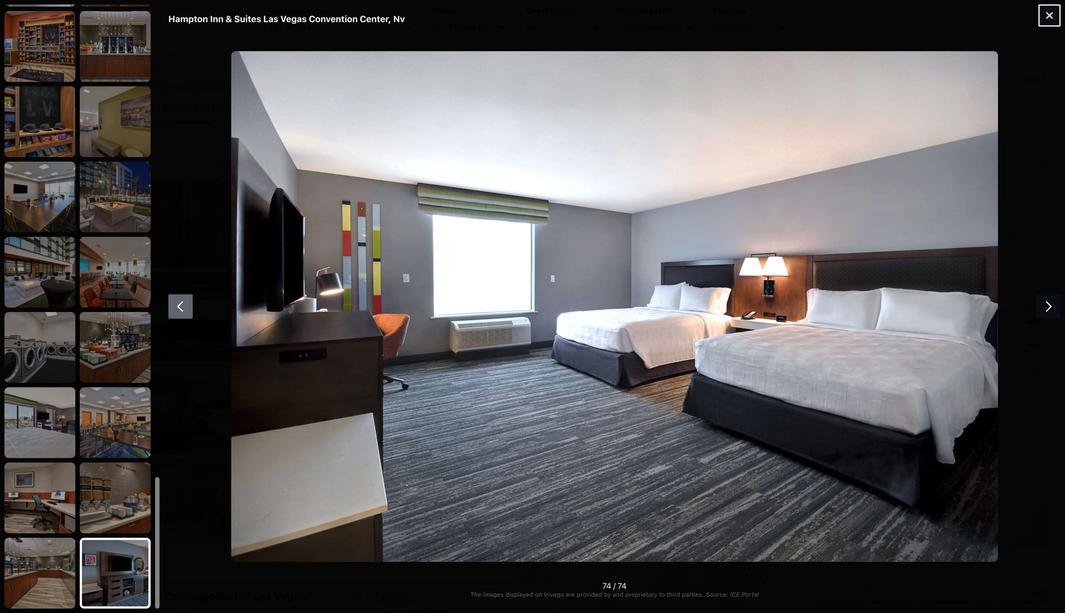 Task type: describe. For each thing, give the bounding box(es) containing it.
city inside button
[[185, 82, 199, 92]]

shortcuts
[[841, 599, 864, 606]]

$163
[[703, 423, 722, 432]]

$192
[[702, 361, 722, 370]]

ice
[[730, 592, 740, 599]]

0 vertical spatial deal
[[501, 86, 520, 97]]

price:
[[268, 6, 290, 15]]

excellent inside hampton inn & suites las vegas convention center, nv hotel 9.2 - excellent (1453 reviews)
[[817, 179, 847, 187]]

friendly
[[186, 118, 212, 126]]

pet-
[[171, 118, 186, 126]]

how payments to us affect ranking button
[[20, 26, 143, 38]]

and
[[613, 592, 624, 599]]

1.7 miles to city center
[[143, 82, 224, 92]]

$267 button
[[719, 341, 746, 353]]

ad inside button
[[13, 42, 22, 50]]

$169
[[893, 477, 912, 486]]

hampton inn up $171 2 nights for $342
[[797, 196, 840, 204]]

nv inside hampton inn & suites las vegas convention center, nv hotel 9.2 - excellent (1453 reviews)
[[1000, 153, 1010, 162]]

1 km
[[919, 599, 932, 606]]

keyboard
[[816, 599, 839, 606]]

share for the bottom 'share' button
[[39, 563, 61, 572]]

9.2 - excellent (1453 reviews)
[[143, 103, 252, 112]]

$114 button
[[832, 74, 858, 86]]

map region
[[561, 64, 1048, 605]]

city center
[[714, 22, 753, 31]]

1 for 1 km
[[919, 599, 922, 606]]

$184 button
[[801, 330, 828, 342]]

the inside button
[[143, 591, 163, 604]]

hampton inside hampton inn & suites las vegas convention center, nv hotel 9.2 - excellent (1453 reviews)
[[799, 153, 835, 162]]

+
[[307, 22, 312, 31]]

pay at the property
[[461, 62, 521, 70]]

0 vertical spatial reviews)
[[222, 103, 252, 112]]

property
[[494, 62, 521, 70]]

/ for 74
[[614, 582, 616, 591]]

1 vertical spatial hampton inn & suites las vegas convention center, nv
[[143, 45, 430, 58]]

$209
[[703, 427, 723, 436]]

pay at the property button
[[451, 61, 521, 71]]

0 vertical spatial suites
[[234, 14, 261, 24]]

$210 button
[[703, 361, 730, 373]]

expect better. expect hilton.
[[434, 128, 523, 136]]

applied filters for filters
[[449, 22, 500, 31]]

filters for filters
[[478, 22, 500, 31]]

better.
[[457, 128, 478, 136]]

view deal button for 2 nights for
[[465, 82, 542, 102]]

info button
[[253, 148, 277, 175]]

2 nights for $342
[[381, 93, 436, 101]]

0 horizontal spatial 9.2
[[143, 103, 155, 112]]

how payments to us affect ranking
[[20, 26, 129, 34]]

$740 button
[[727, 395, 755, 407]]

0 horizontal spatial filters
[[433, 6, 457, 15]]

to for us
[[68, 26, 74, 34]]

night
[[306, 6, 324, 15]]

show more photos button
[[238, 521, 323, 541]]

9.2 inside hampton inn & suites las vegas convention center, nv hotel 9.2 - excellent (1453 reviews)
[[799, 179, 810, 187]]

1 for 1 / 74
[[113, 133, 116, 141]]

sort by
[[9, 2, 37, 11]]

$274
[[788, 531, 807, 540]]

hilton.
[[503, 128, 523, 136]]

$239
[[737, 558, 757, 567]]

breakfast included
[[391, 62, 449, 70]]

$277
[[730, 391, 749, 400]]

convention inside "button"
[[313, 45, 373, 58]]

per
[[292, 6, 304, 15]]

property
[[620, 6, 653, 15]]

center inside button
[[201, 82, 224, 92]]

at
[[474, 62, 480, 70]]

$360
[[805, 317, 826, 327]]

1 vertical spatial view
[[868, 216, 884, 223]]

breakfast
[[391, 62, 420, 70]]

images
[[483, 592, 504, 599]]

terms link
[[977, 599, 992, 606]]

$190 button
[[821, 523, 848, 535]]

1 horizontal spatial center
[[730, 22, 753, 31]]

show
[[245, 526, 266, 536]]

$354 button
[[785, 297, 814, 309]]

report a map error
[[999, 599, 1045, 606]]

$432 button
[[768, 215, 796, 227]]

how
[[20, 26, 34, 34]]

to for city
[[175, 82, 183, 92]]

map
[[871, 599, 882, 606]]

$432
[[772, 216, 792, 225]]

0 vertical spatial convention
[[309, 14, 358, 24]]

74 / 74 the images displayed on trivago are provided by and proprietary to third parties. source: ice portal
[[470, 582, 759, 599]]

$229 inside the "$229 $360"
[[766, 304, 787, 313]]

google image
[[564, 591, 600, 605]]

a
[[1017, 599, 1020, 606]]

2 expect from the left
[[480, 128, 501, 136]]

reviews button
[[313, 148, 353, 175]]

$495 $184
[[726, 321, 824, 341]]

1 horizontal spatial 74
[[603, 582, 612, 591]]

$152
[[702, 421, 721, 430]]

0 vertical spatial center,
[[360, 14, 391, 24]]

source:
[[706, 592, 729, 599]]

74 for 74
[[618, 582, 627, 591]]

$199
[[706, 360, 726, 369]]

$163 button
[[699, 422, 726, 434]]

map data ©2024
[[871, 599, 913, 606]]

hampton inn & suites las vegas convention center, nv hotel 9.2 - excellent (1453 reviews)
[[799, 153, 1010, 187]]

1 vertical spatial hotel button
[[799, 166, 816, 174]]

1 expect from the left
[[434, 128, 455, 136]]

$168
[[818, 255, 838, 264]]

inn inside "button"
[[194, 45, 210, 58]]

0 vertical spatial hampton inn & suites las vegas convention center, nv
[[168, 14, 405, 24]]

hampton inn image
[[742, 236, 765, 244]]

parties.
[[682, 592, 704, 599]]

1 horizontal spatial deal
[[886, 216, 901, 223]]

$246 button
[[787, 237, 815, 249]]

1 horizontal spatial ad
[[742, 149, 751, 156]]

1 horizontal spatial city
[[714, 22, 728, 31]]

$342 inside $171 2 nights for $342
[[835, 219, 853, 227]]

miles
[[155, 82, 173, 92]]

0 vertical spatial hotel
[[143, 65, 162, 74]]

- inside hampton inn & suites las vegas convention center, nv hotel 9.2 - excellent (1453 reviews)
[[812, 179, 815, 187]]

searched:
[[496, 3, 531, 12]]

0 horizontal spatial nights
[[387, 93, 406, 101]]

map
[[1021, 599, 1032, 606]]

close button
[[512, 557, 547, 577]]

0 horizontal spatial nv
[[393, 14, 405, 24]]

includes: pet-friendly
[[143, 118, 212, 126]]

$239 button
[[733, 557, 761, 569]]

0 vertical spatial view deal
[[478, 86, 520, 97]]

$171 inside button
[[813, 254, 833, 265]]

$210
[[707, 362, 726, 372]]

the
[[482, 62, 492, 70]]

$572
[[727, 313, 747, 322]]

0 vertical spatial $342
[[418, 93, 436, 101]]

0 horizontal spatial hotel button
[[143, 64, 162, 74]]

center, inside hampton inn & suites las vegas convention center, nv hotel 9.2 - excellent (1453 reviews)
[[970, 153, 998, 162]]

type
[[655, 6, 673, 15]]

property type
[[620, 6, 673, 15]]

hampton inn inside button
[[767, 236, 807, 244]]

report a map error link
[[999, 599, 1045, 606]]

affect
[[85, 26, 104, 34]]

suites inside hampton inn & suites las vegas convention center, nv hotel 9.2 - excellent (1453 reviews)
[[858, 153, 882, 162]]

0 vertical spatial for
[[408, 93, 416, 101]]



Task type: locate. For each thing, give the bounding box(es) containing it.
0 horizontal spatial city
[[185, 82, 199, 92]]

0 horizontal spatial center
[[201, 82, 224, 92]]

$342 up hampton inn button
[[835, 219, 853, 227]]

2 vertical spatial convention
[[924, 153, 968, 162]]

suites
[[234, 14, 261, 24], [223, 45, 256, 58], [858, 153, 882, 162]]

$342
[[418, 93, 436, 101], [835, 219, 853, 227]]

las inside "button"
[[258, 45, 276, 58]]

filters left sites
[[433, 6, 457, 15]]

2 right $432 button
[[797, 219, 801, 227]]

0 vertical spatial excellent
[[163, 103, 198, 112]]

1 horizontal spatial hotel
[[799, 166, 816, 174]]

0 vertical spatial by
[[27, 2, 37, 11]]

las inside button
[[253, 591, 272, 604]]

2 vertical spatial suites
[[858, 153, 882, 162]]

hampton inn down $432 button
[[767, 236, 807, 244]]

inn inside button
[[798, 236, 807, 244]]

includes:
[[143, 119, 169, 126]]

reviews) inside hampton inn & suites las vegas convention center, nv hotel 9.2 - excellent (1453 reviews)
[[871, 179, 898, 187]]

0 vertical spatial (1453
[[200, 103, 220, 112]]

hampton inn image
[[381, 117, 427, 132]]

$171
[[381, 76, 405, 89], [797, 206, 821, 219], [813, 254, 833, 265]]

photos button
[[277, 148, 313, 175]]

0 vertical spatial $171
[[381, 76, 405, 89]]

2 horizontal spatial nv
[[1000, 153, 1010, 162]]

$267
[[722, 342, 742, 351]]

0 vertical spatial nv
[[393, 14, 405, 24]]

2 horizontal spatial to
[[659, 592, 665, 599]]

for up hampton inn image
[[408, 93, 416, 101]]

2 up hampton inn image
[[381, 93, 385, 101]]

deal down property
[[501, 86, 520, 97]]

included
[[422, 62, 449, 70]]

1 horizontal spatial view deal
[[868, 216, 901, 223]]

price: per night
[[268, 6, 324, 15]]

1.7
[[143, 82, 153, 92]]

(1453 inside hampton inn & suites las vegas convention center, nv hotel 9.2 - excellent (1453 reviews)
[[851, 179, 869, 187]]

the left images on the left of page
[[470, 592, 481, 599]]

1 vertical spatial deal
[[886, 216, 901, 223]]

view deal down 'pay at the property'
[[478, 86, 520, 97]]

2 horizontal spatial &
[[850, 153, 856, 162]]

the left cosmopolitan
[[143, 591, 163, 604]]

2 horizontal spatial 1
[[919, 599, 922, 606]]

2 vertical spatial to
[[659, 592, 665, 599]]

booking sites searched: 325
[[446, 3, 550, 12]]

$169 button
[[889, 475, 916, 487]]

0 vertical spatial /
[[118, 133, 120, 141]]

& inside hampton inn & suites las vegas convention center, nv hotel 9.2 - excellent (1453 reviews)
[[850, 153, 856, 162]]

1 horizontal spatial for
[[824, 219, 833, 227]]

to
[[68, 26, 74, 34], [175, 82, 183, 92], [659, 592, 665, 599]]

$354
[[789, 298, 810, 308]]

city down location
[[714, 22, 728, 31]]

1 horizontal spatial the
[[470, 592, 481, 599]]

to left us
[[68, 26, 74, 34]]

1 horizontal spatial excellent
[[817, 179, 847, 187]]

guest rating
[[526, 6, 574, 15]]

1 vertical spatial &
[[212, 45, 220, 58]]

0 vertical spatial &
[[226, 14, 232, 24]]

2 vertical spatial $171
[[813, 254, 833, 265]]

filters for property type
[[665, 22, 687, 31]]

vegas inside button
[[274, 591, 306, 604]]

1 vertical spatial hotel
[[799, 166, 816, 174]]

$342 down breakfast included
[[418, 93, 436, 101]]

$171 button
[[809, 253, 847, 266]]

1 vertical spatial suites
[[223, 45, 256, 58]]

0 vertical spatial hotel button
[[143, 64, 162, 74]]

$0 - $600 +
[[269, 22, 312, 31]]

$229 $360
[[766, 304, 826, 327]]

0 vertical spatial view
[[478, 86, 499, 97]]

$213
[[796, 298, 815, 307]]

1 applied filters from the left
[[449, 22, 500, 31]]

- right $0
[[280, 22, 284, 31]]

9.2 up includes:
[[143, 103, 155, 112]]

$206
[[759, 368, 779, 377]]

& inside "button"
[[212, 45, 220, 58]]

0 vertical spatial to
[[68, 26, 74, 34]]

0 horizontal spatial the
[[143, 591, 163, 604]]

applied filters down sites
[[449, 22, 500, 31]]

by right sort on the top of page
[[27, 2, 37, 11]]

provided
[[577, 592, 602, 599]]

0 vertical spatial nights
[[387, 93, 406, 101]]

hampton inn & suites las vegas convention center, nv image
[[737, 146, 793, 231]]

1 horizontal spatial 2
[[797, 219, 801, 227]]

1 horizontal spatial $342
[[835, 219, 853, 227]]

1 vertical spatial 9.2
[[799, 179, 810, 187]]

&
[[226, 14, 232, 24], [212, 45, 220, 58], [850, 153, 856, 162]]

to inside 74 / 74 the images displayed on trivago are provided by and proprietary to third parties. source: ice portal
[[659, 592, 665, 599]]

reviews
[[317, 156, 348, 166]]

$175 button
[[790, 281, 816, 294]]

convention
[[309, 14, 358, 24], [313, 45, 373, 58], [924, 153, 968, 162]]

1 vertical spatial /
[[614, 582, 616, 591]]

applied filters for property type
[[636, 22, 687, 31]]

9.2
[[143, 103, 155, 112], [799, 179, 810, 187]]

expect left 'hilton.'
[[480, 128, 501, 136]]

1 vertical spatial to
[[175, 82, 183, 92]]

(1453 up $171 2 nights for $342
[[851, 179, 869, 187]]

nights up hampton inn button
[[803, 219, 822, 227]]

74 for 1
[[122, 133, 130, 141]]

$171 right $432
[[797, 206, 821, 219]]

9.2 up $171 2 nights for $342
[[799, 179, 810, 187]]

show more photos
[[245, 526, 316, 536]]

1 horizontal spatial 1
[[437, 23, 441, 31]]

more
[[268, 526, 287, 536]]

1 vertical spatial view deal
[[868, 216, 901, 223]]

to left third
[[659, 592, 665, 599]]

excellent up pet-
[[163, 103, 198, 112]]

hotel up 1.7
[[143, 65, 162, 74]]

$424 button
[[753, 300, 781, 312]]

$184
[[804, 332, 824, 341]]

hotel
[[143, 65, 162, 74], [799, 166, 816, 174]]

0 horizontal spatial applied filters
[[449, 22, 500, 31]]

for up hampton inn button
[[824, 219, 833, 227]]

hotel right 'hampton inn & suites las vegas convention center, nv' image
[[799, 166, 816, 174]]

las inside hampton inn & suites las vegas convention center, nv hotel 9.2 - excellent (1453 reviews)
[[884, 153, 897, 162]]

1 horizontal spatial (1453
[[851, 179, 869, 187]]

$171 down hampton inn button
[[813, 254, 833, 265]]

0 vertical spatial share button
[[16, 152, 65, 171]]

hampton inn & suites las vegas convention center, nv
[[168, 14, 405, 24], [143, 45, 430, 58]]

hotel button up 1.7
[[143, 64, 162, 74]]

share for topmost 'share' button
[[37, 157, 59, 166]]

74
[[122, 133, 130, 141], [603, 582, 612, 591], [618, 582, 627, 591]]

2 applied from the left
[[636, 22, 663, 31]]

overview
[[213, 156, 249, 166]]

vegas
[[281, 14, 307, 24], [279, 45, 311, 58], [899, 153, 923, 162], [274, 591, 306, 604]]

hampton inn & suites las vegas convention center, nv, (las vegas, usa) image
[[9, 40, 136, 148]]

1 applied from the left
[[449, 22, 476, 31]]

/ for 1
[[118, 133, 120, 141]]

hampton inside button
[[767, 236, 796, 244]]

inn inside hampton inn & suites las vegas convention center, nv hotel 9.2 - excellent (1453 reviews)
[[836, 153, 848, 162]]

booking
[[446, 3, 475, 12]]

1 vertical spatial nights
[[803, 219, 822, 227]]

hotel inside hampton inn & suites las vegas convention center, nv hotel 9.2 - excellent (1453 reviews)
[[799, 166, 816, 174]]

1 horizontal spatial /
[[614, 582, 616, 591]]

1 / 74
[[113, 133, 130, 141]]

the
[[143, 591, 163, 604], [470, 592, 481, 599]]

1 vertical spatial -
[[157, 103, 161, 112]]

center,
[[360, 14, 391, 24], [375, 45, 413, 58], [970, 153, 998, 162]]

0 horizontal spatial by
[[27, 2, 37, 11]]

$197 button
[[741, 570, 768, 582]]

0 vertical spatial -
[[280, 22, 284, 31]]

0 vertical spatial 2
[[381, 93, 385, 101]]

1 vertical spatial city
[[185, 82, 199, 92]]

view deal
[[478, 86, 520, 97], [868, 216, 901, 223]]

0 horizontal spatial hotel
[[143, 65, 162, 74]]

the inside 74 / 74 the images displayed on trivago are provided by and proprietary to third parties. source: ice portal
[[470, 592, 481, 599]]

1 inside button
[[919, 599, 922, 606]]

8+
[[527, 22, 537, 31]]

1 vertical spatial nv
[[416, 45, 430, 58]]

cosmopolitan
[[165, 591, 238, 604]]

applied filters
[[449, 22, 500, 31], [636, 22, 687, 31]]

4
[[624, 23, 628, 31]]

view deal button for $171
[[863, 212, 915, 227]]

reviews)
[[222, 103, 252, 112], [871, 179, 898, 187]]

325
[[535, 3, 550, 12]]

2 inside $171 2 nights for $342
[[797, 219, 801, 227]]

1 for 1
[[437, 23, 441, 31]]

$126
[[796, 326, 816, 335]]

2
[[381, 93, 385, 101], [797, 219, 801, 227]]

1 vertical spatial center
[[201, 82, 224, 92]]

2 applied filters from the left
[[636, 22, 687, 31]]

vegas inside hampton inn & suites las vegas convention center, nv hotel 9.2 - excellent (1453 reviews)
[[899, 153, 923, 162]]

- for 9.2
[[157, 103, 161, 112]]

applied down property type
[[636, 22, 663, 31]]

vegas inside "button"
[[279, 45, 311, 58]]

center up 9.2 - excellent (1453 reviews)
[[201, 82, 224, 92]]

pay
[[461, 62, 472, 70]]

0 horizontal spatial excellent
[[163, 103, 198, 112]]

close
[[519, 562, 540, 572]]

photos
[[289, 526, 316, 536]]

hotel button
[[143, 64, 162, 74], [799, 166, 816, 174]]

$600
[[286, 22, 305, 31]]

view right $171 2 nights for $342
[[868, 216, 884, 223]]

convention inside hampton inn & suites las vegas convention center, nv hotel 9.2 - excellent (1453 reviews)
[[924, 153, 968, 162]]

view deal button down hampton inn & suites las vegas convention center, nv hotel 9.2 - excellent (1453 reviews)
[[863, 212, 915, 227]]

deal down hampton inn & suites las vegas convention center, nv hotel 9.2 - excellent (1453 reviews)
[[886, 216, 901, 223]]

1 horizontal spatial applied
[[636, 22, 663, 31]]

ad
[[13, 42, 22, 50], [742, 149, 751, 156]]

0 horizontal spatial applied
[[449, 22, 476, 31]]

share button
[[16, 152, 65, 171], [18, 557, 68, 577]]

nv inside "button"
[[416, 45, 430, 58]]

by left and
[[604, 592, 611, 599]]

suites inside hampton inn & suites las vegas convention center, nv "button"
[[223, 45, 256, 58]]

0 horizontal spatial view deal button
[[465, 82, 542, 102]]

portal
[[742, 592, 759, 599]]

$199 button
[[702, 359, 729, 371]]

0 horizontal spatial 74
[[122, 133, 130, 141]]

filters down type at right top
[[665, 22, 687, 31]]

hampton inside "button"
[[143, 45, 191, 58]]

the cosmopolitan of las vegas button
[[143, 590, 340, 604]]

0 horizontal spatial 1
[[113, 133, 116, 141]]

1 vertical spatial view deal button
[[863, 212, 915, 227]]

for inside $171 2 nights for $342
[[824, 219, 833, 227]]

(1453 up friendly
[[200, 103, 220, 112]]

0 horizontal spatial view
[[478, 86, 499, 97]]

ad button
[[9, 40, 27, 53]]

1 horizontal spatial to
[[175, 82, 183, 92]]

$190
[[824, 524, 844, 533]]

2 vertical spatial nv
[[1000, 153, 1010, 162]]

$168 button
[[815, 254, 842, 266]]

1.7 miles to city center button
[[143, 78, 362, 96]]

breakfast included button
[[381, 61, 449, 71]]

filters down sites
[[478, 22, 500, 31]]

0 horizontal spatial (1453
[[200, 103, 220, 112]]

1 horizontal spatial filters
[[478, 22, 500, 31]]

to right the miles
[[175, 82, 183, 92]]

hotel button right 'hampton inn & suites las vegas convention center, nv' image
[[799, 166, 816, 174]]

0 horizontal spatial 2
[[381, 93, 385, 101]]

tab list containing overview
[[65, 148, 529, 175]]

1 horizontal spatial reviews)
[[871, 179, 898, 187]]

$424
[[757, 302, 778, 311]]

view deal button down property
[[465, 82, 542, 102]]

0 horizontal spatial $342
[[418, 93, 436, 101]]

$199 $206
[[706, 360, 779, 377]]

2 horizontal spatial filters
[[665, 22, 687, 31]]

- up $171 2 nights for $342
[[812, 179, 815, 187]]

1 vertical spatial share button
[[18, 557, 68, 577]]

/ inside 74 / 74 the images displayed on trivago are provided by and proprietary to third parties. source: ice portal
[[614, 582, 616, 591]]

on
[[535, 592, 542, 599]]

0 horizontal spatial for
[[408, 93, 416, 101]]

1 horizontal spatial by
[[604, 592, 611, 599]]

applied
[[449, 22, 476, 31], [636, 22, 663, 31]]

are
[[566, 592, 575, 599]]

$209 button
[[699, 425, 727, 437]]

- for $0
[[280, 22, 284, 31]]

center down location
[[730, 22, 753, 31]]

data
[[883, 599, 895, 606]]

- up includes:
[[157, 103, 161, 112]]

0 vertical spatial center
[[730, 22, 753, 31]]

0 vertical spatial share
[[37, 157, 59, 166]]

view down the
[[478, 86, 499, 97]]

0 horizontal spatial ad
[[13, 42, 22, 50]]

applied for filters
[[449, 22, 476, 31]]

displayed
[[506, 592, 533, 599]]

photos
[[281, 156, 308, 166]]

2 vertical spatial &
[[850, 153, 856, 162]]

terms
[[977, 599, 992, 606]]

tab list
[[65, 148, 529, 175]]

1 horizontal spatial hotel button
[[799, 166, 816, 174]]

center, inside "button"
[[375, 45, 413, 58]]

by inside 74 / 74 the images displayed on trivago are provided by and proprietary to third parties. source: ice portal
[[604, 592, 611, 599]]

applied for property type
[[636, 22, 663, 31]]

nights inside $171 2 nights for $342
[[803, 219, 822, 227]]

1 vertical spatial convention
[[313, 45, 373, 58]]

2 vertical spatial 1
[[919, 599, 922, 606]]

prices button
[[353, 148, 386, 175]]

the cosmopolitan of las vegas, (las vegas, usa) image
[[9, 586, 136, 614]]

view deal down hampton inn & suites las vegas convention center, nv hotel 9.2 - excellent (1453 reviews)
[[868, 216, 901, 223]]

las
[[263, 14, 278, 24], [258, 45, 276, 58], [884, 153, 897, 162], [253, 591, 272, 604]]

applied filters down type at right top
[[636, 22, 687, 31]]

$171 2 nights for $342
[[797, 206, 853, 227]]

1 horizontal spatial &
[[226, 14, 232, 24]]

1 vertical spatial $171
[[797, 206, 821, 219]]

hampton inn up breakfast
[[381, 50, 430, 59]]

hampton inn up better.
[[434, 113, 474, 121]]

$0
[[269, 22, 278, 31]]

expect left better.
[[434, 128, 455, 136]]

$171 down breakfast
[[381, 76, 405, 89]]

0 horizontal spatial to
[[68, 26, 74, 34]]

$197
[[745, 572, 764, 581]]

1 horizontal spatial nights
[[803, 219, 822, 227]]

0 vertical spatial 1
[[437, 23, 441, 31]]

for
[[408, 93, 416, 101], [824, 219, 833, 227]]

nights up hampton inn image
[[387, 93, 406, 101]]

excellent up $171 2 nights for $342
[[817, 179, 847, 187]]

1 vertical spatial $342
[[835, 219, 853, 227]]

0 horizontal spatial deal
[[501, 86, 520, 97]]

0 vertical spatial 9.2
[[143, 103, 155, 112]]

sort
[[9, 2, 25, 11]]

applied down booking
[[449, 22, 476, 31]]

$206 button
[[755, 367, 783, 379]]

$229
[[766, 304, 787, 313], [733, 354, 753, 363], [729, 392, 750, 401], [697, 420, 717, 429]]

1 vertical spatial (1453
[[851, 179, 869, 187]]

keyboard shortcuts
[[816, 599, 864, 606]]

0 horizontal spatial /
[[118, 133, 120, 141]]

$171 inside $171 2 nights for $342
[[797, 206, 821, 219]]

$2,050 button
[[729, 354, 764, 366]]

city up 9.2 - excellent (1453 reviews)
[[185, 82, 199, 92]]

1 vertical spatial by
[[604, 592, 611, 599]]



Task type: vqa. For each thing, say whether or not it's contained in the screenshot.
$128 button
no



